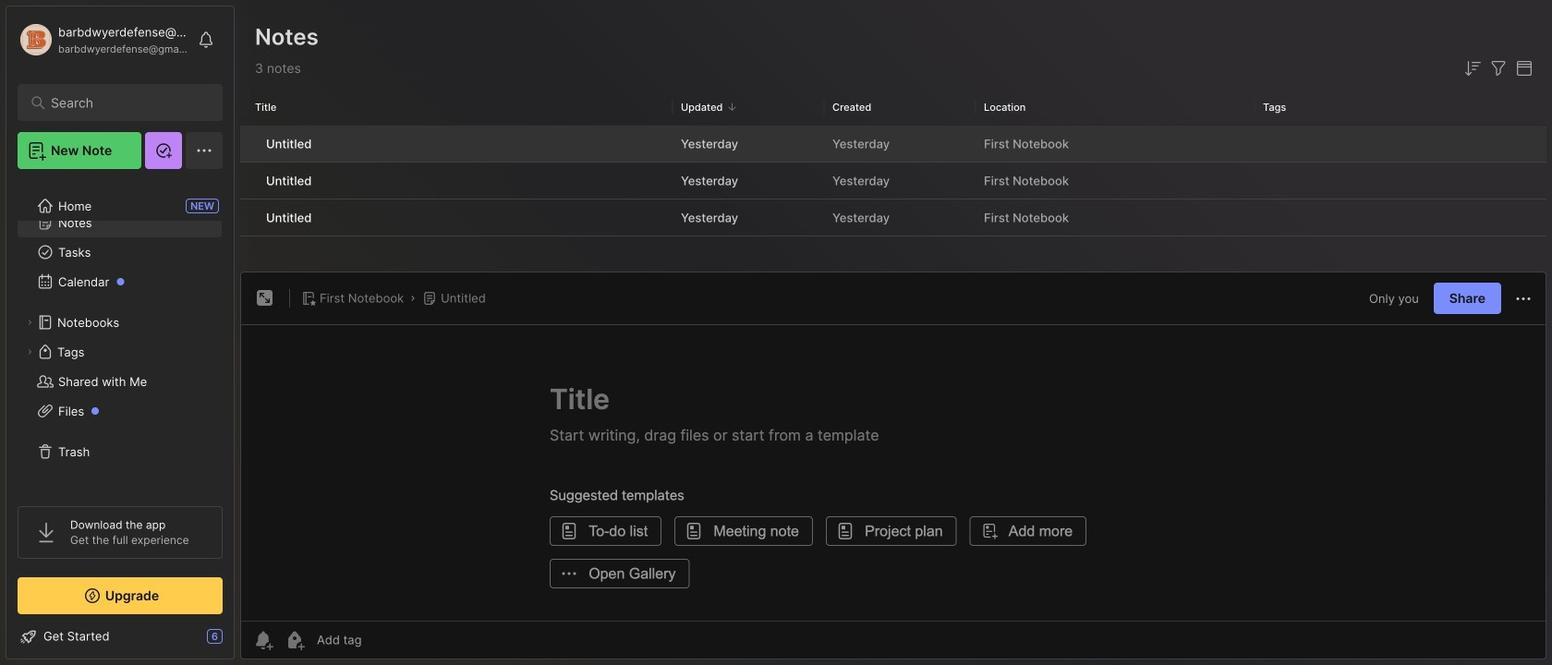 Task type: locate. For each thing, give the bounding box(es) containing it.
3 cell from the top
[[240, 200, 255, 236]]

tree
[[6, 178, 234, 490]]

row group
[[240, 126, 1547, 237]]

none search field inside main element
[[51, 91, 198, 114]]

1 cell from the top
[[240, 126, 255, 162]]

cell
[[240, 126, 255, 162], [240, 163, 255, 199], [240, 200, 255, 236]]

add tag image
[[284, 629, 306, 651]]

Note Editor text field
[[241, 324, 1546, 621]]

Account field
[[18, 21, 189, 58]]

0 vertical spatial cell
[[240, 126, 255, 162]]

Add filters field
[[1488, 57, 1510, 79]]

more actions image
[[1513, 288, 1535, 310]]

Add tag field
[[315, 632, 454, 648]]

Sort options field
[[1462, 57, 1484, 79]]

None search field
[[51, 91, 198, 114]]

2 vertical spatial cell
[[240, 200, 255, 236]]

1 vertical spatial cell
[[240, 163, 255, 199]]

add a reminder image
[[252, 629, 274, 651]]



Task type: vqa. For each thing, say whether or not it's contained in the screenshot.
Main 'element'
yes



Task type: describe. For each thing, give the bounding box(es) containing it.
2 cell from the top
[[240, 163, 255, 199]]

expand tags image
[[24, 347, 35, 358]]

note window element
[[240, 272, 1547, 664]]

click to collapse image
[[233, 631, 247, 653]]

Search text field
[[51, 94, 198, 112]]

expand notebooks image
[[24, 317, 35, 328]]

tree inside main element
[[6, 178, 234, 490]]

add filters image
[[1488, 57, 1510, 79]]

main element
[[0, 0, 240, 665]]

More actions field
[[1513, 287, 1535, 310]]

View options field
[[1510, 57, 1536, 79]]

Help and Learning task checklist field
[[6, 622, 234, 651]]

expand note image
[[254, 287, 276, 310]]



